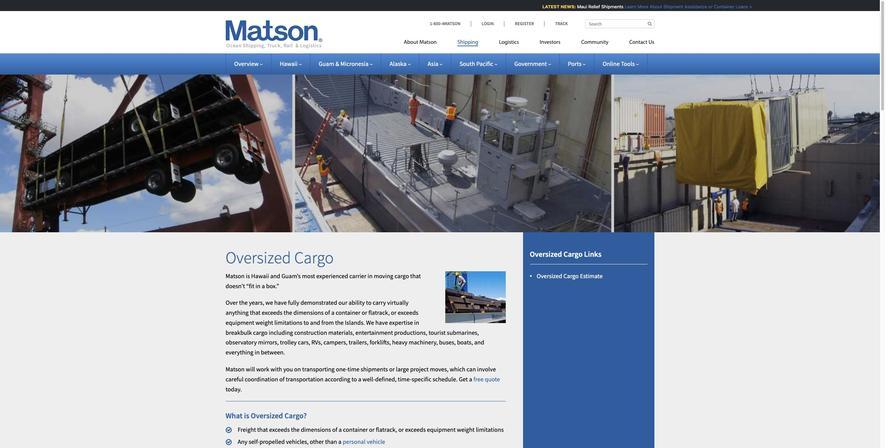 Task type: vqa. For each thing, say whether or not it's contained in the screenshot.
topmost '–'
no



Task type: describe. For each thing, give the bounding box(es) containing it.
construction
[[294, 329, 327, 337]]

is for what
[[244, 412, 249, 421]]

experienced
[[316, 272, 348, 280]]

materials,
[[328, 329, 354, 337]]

of inside over the years, we have fully demonstrated our ability to carry virtually anything that exceeds the dimensions of a container or flatrack, or exceeds equipment weight limitations to and from the islands. we have expertise in breakbulk cargo including construction materials, entertainment productions, tourist submarines, observatory mirrors, trolley cars, rvs, campers, trailers, forklifts, heavy machinery, buses, boats, and everything in between.
[[325, 309, 330, 317]]

matson is hawaii and guam's most experienced carrier in moving cargo that doesn't "fit in a box."
[[226, 272, 421, 290]]

quote
[[485, 376, 500, 384]]

that inside matson is hawaii and guam's most experienced carrier in moving cargo that doesn't "fit in a box."
[[410, 272, 421, 280]]

the right 'over'
[[239, 299, 248, 307]]

boats,
[[457, 339, 473, 347]]

alaska
[[390, 60, 407, 68]]

self-
[[249, 438, 260, 446]]

heavy
[[392, 339, 408, 347]]

2 vertical spatial that
[[257, 426, 268, 434]]

about matson
[[404, 40, 437, 45]]

about inside top menu navigation
[[404, 40, 418, 45]]

guam & micronesia link
[[319, 60, 373, 68]]

more
[[636, 4, 647, 9]]

online tools
[[603, 60, 635, 68]]

submarines,
[[447, 329, 479, 337]]

guam & micronesia
[[319, 60, 369, 68]]

a inside over the years, we have fully demonstrated our ability to carry virtually anything that exceeds the dimensions of a container or flatrack, or exceeds equipment weight limitations to and from the islands. we have expertise in breakbulk cargo including construction materials, entertainment productions, tourist submarines, observatory mirrors, trolley cars, rvs, campers, trailers, forklifts, heavy machinery, buses, boats, and everything in between.
[[331, 309, 334, 317]]

or inside matson will work with you on transporting one-time shipments or large project moves, which can involve careful coordination of transportation according to a well-defined, time-specific schedule. get a
[[389, 366, 395, 374]]

campers,
[[324, 339, 347, 347]]

south pacific link
[[460, 60, 498, 68]]

0 vertical spatial have
[[274, 299, 287, 307]]

the up vehicles,
[[291, 426, 300, 434]]

cargo inside matson is hawaii and guam's most experienced carrier in moving cargo that doesn't "fit in a box."
[[395, 272, 409, 280]]

government
[[514, 60, 547, 68]]

community
[[581, 40, 609, 45]]

track link
[[544, 21, 568, 27]]

online
[[603, 60, 620, 68]]

well-
[[363, 376, 375, 384]]

forklifts,
[[370, 339, 391, 347]]

ports
[[568, 60, 582, 68]]

oversized for oversized cargo
[[226, 248, 291, 268]]

oversized cargo being loaded onto matson containership for breakbulk shipping. image
[[0, 64, 880, 233]]

matson for matson is hawaii and guam's most experienced carrier in moving cargo that doesn't "fit in a box."
[[226, 272, 245, 280]]

free quote today.
[[226, 376, 500, 394]]

most
[[302, 272, 315, 280]]

freight that exceeds the dimensions of a container or flatrack, or exceeds equipment weight limitations
[[238, 426, 504, 434]]

tools
[[621, 60, 635, 68]]

everything
[[226, 349, 254, 357]]

asia
[[428, 60, 439, 68]]

weight inside over the years, we have fully demonstrated our ability to carry virtually anything that exceeds the dimensions of a container or flatrack, or exceeds equipment weight limitations to and from the islands. we have expertise in breakbulk cargo including construction materials, entertainment productions, tourist submarines, observatory mirrors, trolley cars, rvs, campers, trailers, forklifts, heavy machinery, buses, boats, and everything in between.
[[256, 319, 273, 327]]

hawaii inside matson is hawaii and guam's most experienced carrier in moving cargo that doesn't "fit in a box."
[[251, 272, 269, 280]]

1 vertical spatial weight
[[457, 426, 475, 434]]

what
[[226, 412, 243, 421]]

alaska link
[[390, 60, 411, 68]]

1 horizontal spatial have
[[375, 319, 388, 327]]

coordination
[[245, 376, 278, 384]]

transporting
[[302, 366, 335, 374]]

us
[[649, 40, 654, 45]]

personal vehicle link
[[343, 438, 385, 446]]

carrier
[[349, 272, 366, 280]]

today.
[[226, 386, 242, 394]]

equipment inside over the years, we have fully demonstrated our ability to carry virtually anything that exceeds the dimensions of a container or flatrack, or exceeds equipment weight limitations to and from the islands. we have expertise in breakbulk cargo including construction materials, entertainment productions, tourist submarines, observatory mirrors, trolley cars, rvs, campers, trailers, forklifts, heavy machinery, buses, boats, and everything in between.
[[226, 319, 254, 327]]

cargo for oversized cargo estimate
[[564, 272, 579, 280]]

between.
[[261, 349, 285, 357]]

south
[[460, 60, 475, 68]]

news:
[[559, 4, 574, 9]]

logistics link
[[489, 36, 529, 50]]

maui
[[575, 4, 586, 9]]

and inside matson is hawaii and guam's most experienced carrier in moving cargo that doesn't "fit in a box."
[[270, 272, 280, 280]]

1 vertical spatial dimensions
[[301, 426, 331, 434]]

cars,
[[298, 339, 310, 347]]

cargo for oversized cargo
[[294, 248, 334, 268]]

1 vertical spatial and
[[310, 319, 320, 327]]

flatrack, inside over the years, we have fully demonstrated our ability to carry virtually anything that exceeds the dimensions of a container or flatrack, or exceeds equipment weight limitations to and from the islands. we have expertise in breakbulk cargo including construction materials, entertainment productions, tourist submarines, observatory mirrors, trolley cars, rvs, campers, trailers, forklifts, heavy machinery, buses, boats, and everything in between.
[[369, 309, 390, 317]]

oversized cargo
[[226, 248, 334, 268]]

on
[[294, 366, 301, 374]]

in down mirrors,
[[255, 349, 260, 357]]

you
[[283, 366, 293, 374]]

moving
[[374, 272, 393, 280]]

oversized up freight
[[251, 412, 283, 421]]

oversized cargo links
[[530, 250, 602, 259]]

productions,
[[394, 329, 427, 337]]

shipment
[[662, 4, 682, 9]]

Search search field
[[585, 19, 654, 28]]

other
[[310, 438, 324, 446]]

personal
[[343, 438, 366, 446]]

matson for matson will work with you on transporting one-time shipments or large project moves, which can involve careful coordination of transportation according to a well-defined, time-specific schedule. get a
[[226, 366, 245, 374]]

oversized for oversized cargo links
[[530, 250, 562, 259]]

1 vertical spatial container
[[343, 426, 368, 434]]

propelled
[[260, 438, 285, 446]]

specific
[[412, 376, 431, 384]]

years,
[[249, 299, 264, 307]]

free quote link
[[474, 376, 500, 384]]

fully
[[288, 299, 299, 307]]

entertainment
[[356, 329, 393, 337]]

of inside matson will work with you on transporting one-time shipments or large project moves, which can involve careful coordination of transportation according to a well-defined, time-specific schedule. get a
[[279, 376, 285, 384]]

doesn't
[[226, 282, 245, 290]]

breakbulk
[[226, 329, 252, 337]]

ability
[[349, 299, 365, 307]]

observatory
[[226, 339, 257, 347]]

the up materials,
[[335, 319, 344, 327]]

oversized cargo estimate
[[537, 272, 603, 280]]

micronesia
[[341, 60, 369, 68]]

our
[[338, 299, 347, 307]]

can
[[467, 366, 476, 374]]

south pacific
[[460, 60, 493, 68]]

get
[[459, 376, 468, 384]]

2 vertical spatial and
[[474, 339, 484, 347]]

oversized construction materials being prepared for breakbulk shipping. image
[[445, 272, 506, 324]]

contact
[[629, 40, 648, 45]]

box."
[[266, 282, 279, 290]]

1-800-4matson link
[[430, 21, 471, 27]]



Task type: locate. For each thing, give the bounding box(es) containing it.
weight
[[256, 319, 273, 327], [457, 426, 475, 434]]

to left carry
[[366, 299, 372, 307]]

hawaii up ""fit"
[[251, 272, 269, 280]]

a inside matson is hawaii and guam's most experienced carrier in moving cargo that doesn't "fit in a box."
[[262, 282, 265, 290]]

will
[[246, 366, 255, 374]]

in right carrier
[[368, 272, 373, 280]]

including
[[269, 329, 293, 337]]

0 horizontal spatial equipment
[[226, 319, 254, 327]]

container inside over the years, we have fully demonstrated our ability to carry virtually anything that exceeds the dimensions of a container or flatrack, or exceeds equipment weight limitations to and from the islands. we have expertise in breakbulk cargo including construction materials, entertainment productions, tourist submarines, observatory mirrors, trolley cars, rvs, campers, trailers, forklifts, heavy machinery, buses, boats, and everything in between.
[[336, 309, 361, 317]]

work
[[256, 366, 269, 374]]

involve
[[477, 366, 496, 374]]

in up productions,
[[414, 319, 419, 327]]

1 vertical spatial hawaii
[[251, 272, 269, 280]]

>
[[748, 4, 751, 9]]

is inside matson is hawaii and guam's most experienced carrier in moving cargo that doesn't "fit in a box."
[[246, 272, 250, 280]]

0 vertical spatial about
[[648, 4, 661, 9]]

we
[[266, 299, 273, 307]]

to down time
[[352, 376, 357, 384]]

cargo for oversized cargo links
[[564, 250, 583, 259]]

1 vertical spatial flatrack,
[[376, 426, 397, 434]]

0 vertical spatial limitations
[[274, 319, 302, 327]]

0 vertical spatial dimensions
[[293, 309, 324, 317]]

expertise
[[389, 319, 413, 327]]

estimate
[[580, 272, 603, 280]]

community link
[[571, 36, 619, 50]]

carry
[[373, 299, 386, 307]]

1 horizontal spatial of
[[325, 309, 330, 317]]

islands.
[[345, 319, 365, 327]]

matson inside about matson link
[[420, 40, 437, 45]]

0 horizontal spatial have
[[274, 299, 287, 307]]

investors link
[[529, 36, 571, 50]]

large
[[396, 366, 409, 374]]

1 vertical spatial matson
[[226, 272, 245, 280]]

0 vertical spatial weight
[[256, 319, 273, 327]]

and up box."
[[270, 272, 280, 280]]

hawaii link
[[280, 60, 302, 68]]

guam's
[[282, 272, 301, 280]]

0 vertical spatial of
[[325, 309, 330, 317]]

0 horizontal spatial hawaii
[[251, 272, 269, 280]]

1 vertical spatial is
[[244, 412, 249, 421]]

1 vertical spatial limitations
[[476, 426, 504, 434]]

matson up doesn't
[[226, 272, 245, 280]]

about up alaska link
[[404, 40, 418, 45]]

container up personal
[[343, 426, 368, 434]]

top menu navigation
[[404, 36, 654, 50]]

1-800-4matson
[[430, 21, 461, 27]]

than
[[325, 438, 337, 446]]

flatrack, up vehicle
[[376, 426, 397, 434]]

have
[[274, 299, 287, 307], [375, 319, 388, 327]]

trolley
[[280, 339, 297, 347]]

1 vertical spatial equipment
[[427, 426, 456, 434]]

about right the more
[[648, 4, 661, 9]]

is for matson
[[246, 272, 250, 280]]

machinery,
[[409, 339, 438, 347]]

oversized cargo links section
[[514, 233, 663, 449]]

1 vertical spatial to
[[304, 319, 309, 327]]

dimensions inside over the years, we have fully demonstrated our ability to carry virtually anything that exceeds the dimensions of a container or flatrack, or exceeds equipment weight limitations to and from the islands. we have expertise in breakbulk cargo including construction materials, entertainment productions, tourist submarines, observatory mirrors, trolley cars, rvs, campers, trailers, forklifts, heavy machinery, buses, boats, and everything in between.
[[293, 309, 324, 317]]

which
[[450, 366, 465, 374]]

and right boats,
[[474, 339, 484, 347]]

0 vertical spatial is
[[246, 272, 250, 280]]

2 vertical spatial of
[[332, 426, 337, 434]]

search image
[[648, 21, 652, 26]]

0 vertical spatial matson
[[420, 40, 437, 45]]

0 horizontal spatial and
[[270, 272, 280, 280]]

shipping link
[[447, 36, 489, 50]]

assistance
[[683, 4, 706, 9]]

to inside matson will work with you on transporting one-time shipments or large project moves, which can involve careful coordination of transportation according to a well-defined, time-specific schedule. get a
[[352, 376, 357, 384]]

what is oversized cargo?
[[226, 412, 307, 421]]

with
[[271, 366, 282, 374]]

that down years,
[[250, 309, 261, 317]]

oversized down oversized cargo links
[[537, 272, 562, 280]]

flatrack, down carry
[[369, 309, 390, 317]]

cargo inside over the years, we have fully demonstrated our ability to carry virtually anything that exceeds the dimensions of a container or flatrack, or exceeds equipment weight limitations to and from the islands. we have expertise in breakbulk cargo including construction materials, entertainment productions, tourist submarines, observatory mirrors, trolley cars, rvs, campers, trailers, forklifts, heavy machinery, buses, boats, and everything in between.
[[253, 329, 268, 337]]

ports link
[[568, 60, 586, 68]]

that inside over the years, we have fully demonstrated our ability to carry virtually anything that exceeds the dimensions of a container or flatrack, or exceeds equipment weight limitations to and from the islands. we have expertise in breakbulk cargo including construction materials, entertainment productions, tourist submarines, observatory mirrors, trolley cars, rvs, campers, trailers, forklifts, heavy machinery, buses, boats, and everything in between.
[[250, 309, 261, 317]]

that right the moving
[[410, 272, 421, 280]]

1 vertical spatial about
[[404, 40, 418, 45]]

one-
[[336, 366, 348, 374]]

contact us
[[629, 40, 654, 45]]

is up ""fit"
[[246, 272, 250, 280]]

vehicle
[[367, 438, 385, 446]]

1 vertical spatial cargo
[[253, 329, 268, 337]]

guam
[[319, 60, 334, 68]]

1 horizontal spatial and
[[310, 319, 320, 327]]

oversized up oversized cargo estimate "link"
[[530, 250, 562, 259]]

0 horizontal spatial limitations
[[274, 319, 302, 327]]

trailers,
[[349, 339, 368, 347]]

any
[[238, 438, 247, 446]]

cargo up mirrors,
[[253, 329, 268, 337]]

to up construction
[[304, 319, 309, 327]]

0 vertical spatial to
[[366, 299, 372, 307]]

anything
[[226, 309, 249, 317]]

2 vertical spatial to
[[352, 376, 357, 384]]

1 horizontal spatial hawaii
[[280, 60, 298, 68]]

matson will work with you on transporting one-time shipments or large project moves, which can involve careful coordination of transportation according to a well-defined, time-specific schedule. get a
[[226, 366, 496, 384]]

2 horizontal spatial and
[[474, 339, 484, 347]]

0 vertical spatial that
[[410, 272, 421, 280]]

0 vertical spatial hawaii
[[280, 60, 298, 68]]

the down fully
[[284, 309, 292, 317]]

latest
[[541, 4, 558, 9]]

1 vertical spatial of
[[279, 376, 285, 384]]

1 horizontal spatial cargo
[[395, 272, 409, 280]]

register
[[515, 21, 534, 27]]

0 horizontal spatial cargo
[[253, 329, 268, 337]]

0 horizontal spatial of
[[279, 376, 285, 384]]

register link
[[504, 21, 544, 27]]

container down our
[[336, 309, 361, 317]]

oversized cargo estimate link
[[537, 272, 603, 280]]

that
[[410, 272, 421, 280], [250, 309, 261, 317], [257, 426, 268, 434]]

dimensions up other
[[301, 426, 331, 434]]

investors
[[540, 40, 561, 45]]

0 vertical spatial flatrack,
[[369, 309, 390, 317]]

contact us link
[[619, 36, 654, 50]]

have right we in the bottom left of the page
[[375, 319, 388, 327]]

0 horizontal spatial about
[[404, 40, 418, 45]]

blue matson logo with ocean, shipping, truck, rail and logistics written beneath it. image
[[226, 20, 322, 49]]

1 horizontal spatial equipment
[[427, 426, 456, 434]]

track
[[555, 21, 568, 27]]

login link
[[471, 21, 504, 27]]

1 vertical spatial have
[[375, 319, 388, 327]]

0 horizontal spatial weight
[[256, 319, 273, 327]]

learn more about shipment assistance or container loans > link
[[623, 4, 751, 9]]

in right ""fit"
[[256, 282, 261, 290]]

a
[[262, 282, 265, 290], [331, 309, 334, 317], [358, 376, 361, 384], [469, 376, 472, 384], [339, 426, 342, 434], [338, 438, 342, 446]]

tourist
[[429, 329, 446, 337]]

or
[[707, 4, 711, 9], [362, 309, 367, 317], [391, 309, 397, 317], [389, 366, 395, 374], [369, 426, 375, 434], [398, 426, 404, 434]]

cargo
[[395, 272, 409, 280], [253, 329, 268, 337]]

transportation
[[286, 376, 324, 384]]

2 horizontal spatial to
[[366, 299, 372, 307]]

free
[[474, 376, 484, 384]]

1 horizontal spatial about
[[648, 4, 661, 9]]

oversized for oversized cargo estimate
[[537, 272, 562, 280]]

matson down 1-
[[420, 40, 437, 45]]

that down what is oversized cargo?
[[257, 426, 268, 434]]

shipping
[[458, 40, 478, 45]]

cargo left the estimate
[[564, 272, 579, 280]]

about
[[648, 4, 661, 9], [404, 40, 418, 45]]

1 horizontal spatial to
[[352, 376, 357, 384]]

1 horizontal spatial limitations
[[476, 426, 504, 434]]

of down with
[[279, 376, 285, 384]]

0 vertical spatial equipment
[[226, 319, 254, 327]]

shipments
[[361, 366, 388, 374]]

limitations inside over the years, we have fully demonstrated our ability to carry virtually anything that exceeds the dimensions of a container or flatrack, or exceeds equipment weight limitations to and from the islands. we have expertise in breakbulk cargo including construction materials, entertainment productions, tourist submarines, observatory mirrors, trolley cars, rvs, campers, trailers, forklifts, heavy machinery, buses, boats, and everything in between.
[[274, 319, 302, 327]]

"fit
[[246, 282, 254, 290]]

of
[[325, 309, 330, 317], [279, 376, 285, 384], [332, 426, 337, 434]]

1-
[[430, 21, 434, 27]]

matson inside matson is hawaii and guam's most experienced carrier in moving cargo that doesn't "fit in a box."
[[226, 272, 245, 280]]

we
[[366, 319, 374, 327]]

0 vertical spatial and
[[270, 272, 280, 280]]

of up from
[[325, 309, 330, 317]]

have right we
[[274, 299, 287, 307]]

shipments
[[600, 4, 622, 9]]

2 horizontal spatial of
[[332, 426, 337, 434]]

matson up the careful
[[226, 366, 245, 374]]

logistics
[[499, 40, 519, 45]]

2 vertical spatial matson
[[226, 366, 245, 374]]

the
[[239, 299, 248, 307], [284, 309, 292, 317], [335, 319, 344, 327], [291, 426, 300, 434]]

oversized up ""fit"
[[226, 248, 291, 268]]

cargo right the moving
[[395, 272, 409, 280]]

0 vertical spatial container
[[336, 309, 361, 317]]

freight
[[238, 426, 256, 434]]

0 horizontal spatial to
[[304, 319, 309, 327]]

matson inside matson will work with you on transporting one-time shipments or large project moves, which can involve careful coordination of transportation according to a well-defined, time-specific schedule. get a
[[226, 366, 245, 374]]

0 vertical spatial cargo
[[395, 272, 409, 280]]

of up than
[[332, 426, 337, 434]]

dimensions down demonstrated
[[293, 309, 324, 317]]

cargo left links
[[564, 250, 583, 259]]

learn
[[623, 4, 635, 9]]

1 vertical spatial that
[[250, 309, 261, 317]]

time
[[348, 366, 360, 374]]

cargo?
[[285, 412, 307, 421]]

cargo
[[294, 248, 334, 268], [564, 250, 583, 259], [564, 272, 579, 280]]

cargo up most
[[294, 248, 334, 268]]

hawaii down blue matson logo with ocean, shipping, truck, rail and logistics written beneath it.
[[280, 60, 298, 68]]

is right the what
[[244, 412, 249, 421]]

1 horizontal spatial weight
[[457, 426, 475, 434]]

project
[[410, 366, 429, 374]]

None search field
[[585, 19, 654, 28]]

careful
[[226, 376, 244, 384]]

online tools link
[[603, 60, 639, 68]]

container
[[336, 309, 361, 317], [343, 426, 368, 434]]

and up construction
[[310, 319, 320, 327]]



